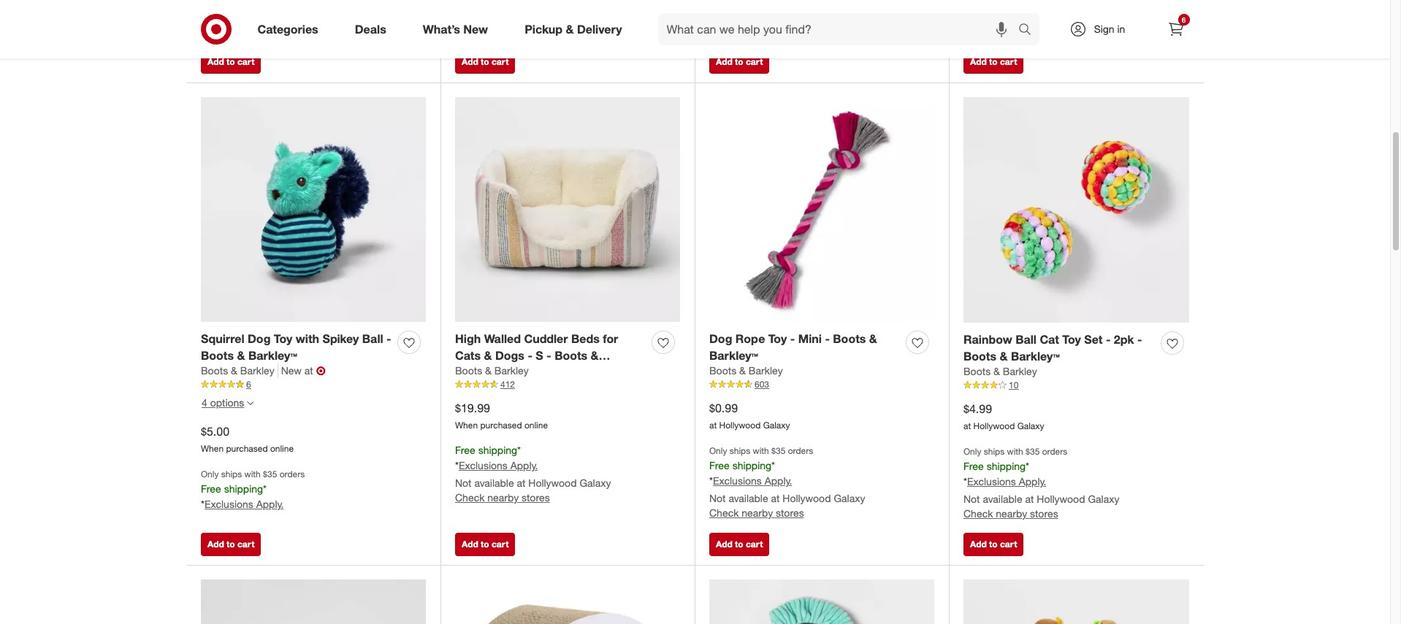 Task type: describe. For each thing, give the bounding box(es) containing it.
hollywood inside free shipping * * exclusions apply. not available at hollywood galaxy check nearby stores
[[528, 477, 577, 490]]

squirrel dog toy with spikey ball - boots & barkley™ link
[[201, 331, 392, 364]]

$4.99
[[964, 401, 992, 416]]

boots & barkley new at ¬
[[201, 364, 326, 379]]

& inside squirrel dog toy with spikey ball - boots & barkley™
[[237, 348, 245, 363]]

boots & barkley for barkley™
[[709, 365, 783, 377]]

0 vertical spatial new
[[463, 22, 488, 36]]

galaxy inside "$4.99 at hollywood galaxy"
[[1017, 421, 1044, 432]]

& inside dog rope toy - mini - boots & barkley™
[[869, 331, 877, 346]]

orders for $5.00
[[280, 469, 305, 480]]

$0.99 at hollywood galaxy
[[709, 401, 790, 431]]

boots inside squirrel dog toy with spikey ball - boots & barkley™
[[201, 348, 234, 363]]

what's
[[423, 22, 460, 36]]

high walled cuddler beds for cats & dogs - s - boots & barkley™ link
[[455, 331, 646, 379]]

ready
[[455, 24, 484, 37]]

10
[[1009, 380, 1019, 391]]

hours
[[525, 24, 551, 37]]

cat
[[1040, 332, 1059, 347]]

$35 for $0.99
[[772, 446, 786, 457]]

- right mini
[[825, 331, 830, 346]]

at inside "$4.99 at hollywood galaxy"
[[964, 421, 971, 432]]

orders for $4.99
[[1042, 447, 1068, 458]]

search
[[1011, 23, 1047, 38]]

& inside rainbow ball cat toy set - 2pk - boots & barkley™
[[1000, 349, 1008, 364]]

at inside 'boots & barkley new at ¬'
[[304, 365, 313, 377]]

squirrel
[[201, 331, 244, 346]]

2pk
[[1114, 332, 1134, 347]]

only for $5.00
[[201, 469, 219, 480]]

ships for $0.99
[[730, 446, 750, 457]]

sign
[[1094, 23, 1114, 35]]

walled
[[484, 331, 521, 346]]

new inside 'boots & barkley new at ¬'
[[281, 365, 302, 377]]

2
[[517, 24, 523, 37]]

beds
[[571, 331, 600, 346]]

exclusions apply. button down $19.99 when purchased online
[[459, 459, 538, 473]]

barkley™ inside squirrel dog toy with spikey ball - boots & barkley™
[[248, 348, 297, 363]]

deals
[[355, 22, 386, 36]]

10 link
[[964, 379, 1189, 392]]

what's new
[[423, 22, 488, 36]]

rainbow
[[964, 332, 1012, 347]]

search button
[[1011, 13, 1047, 48]]

galaxy inside free shipping * * exclusions apply. not available at hollywood galaxy check nearby stores
[[580, 477, 611, 490]]

$19.99 when purchased online
[[455, 401, 548, 431]]

orders for $0.99
[[788, 446, 813, 457]]

boots & barkley link for dog rope toy - mini - boots & barkley™
[[709, 364, 783, 379]]

toy for rope
[[768, 331, 787, 346]]

hollywood inside $0.99 at hollywood galaxy
[[719, 420, 761, 431]]

spikey
[[323, 331, 359, 346]]

s
[[536, 348, 543, 363]]

cats
[[455, 348, 481, 363]]

squirrel dog toy with spikey ball - boots & barkley™
[[201, 331, 391, 363]]

only for $0.99
[[709, 446, 727, 457]]

nearby inside free shipping * * exclusions apply. not available at hollywood galaxy check nearby stores
[[487, 492, 519, 504]]

not inside free shipping * * exclusions apply. not available at hollywood galaxy check nearby stores
[[455, 477, 472, 490]]

free for dog rope toy - mini - boots & barkley™
[[709, 460, 730, 472]]

603 link
[[709, 379, 934, 392]]

dog inside squirrel dog toy with spikey ball - boots & barkley™
[[248, 331, 271, 346]]

categories
[[258, 22, 318, 36]]

barkley inside 'boots & barkley new at ¬'
[[240, 365, 274, 377]]

dog inside dog rope toy - mini - boots & barkley™
[[709, 331, 732, 346]]

rainbow ball cat toy set - 2pk - boots & barkley™ link
[[964, 331, 1155, 365]]

$35 for $5.00
[[263, 469, 277, 480]]

1 horizontal spatial not available at hollywood galaxy check nearby stores
[[964, 10, 1120, 37]]

0 horizontal spatial 6
[[246, 379, 251, 390]]

not inside not available at check nearby stores
[[201, 10, 217, 22]]

online for $5.00
[[270, 444, 294, 455]]

only ships with $35 orders free shipping * * exclusions apply. not available at hollywood galaxy check nearby stores for $0.99
[[709, 446, 865, 520]]

0 horizontal spatial not available at hollywood galaxy check nearby stores
[[709, 10, 865, 37]]

¬
[[316, 364, 326, 379]]

sign in
[[1094, 23, 1125, 35]]

mini
[[798, 331, 822, 346]]

all colors element
[[247, 399, 254, 407]]

at inside free shipping * * exclusions apply. not available at hollywood galaxy check nearby stores
[[517, 477, 526, 490]]

dogs
[[495, 348, 524, 363]]

set
[[1084, 332, 1103, 347]]

only for $4.99
[[964, 447, 981, 458]]

at inside $0.99 at hollywood galaxy
[[709, 420, 717, 431]]

hollywood inside "$4.99 at hollywood galaxy"
[[973, 421, 1015, 432]]

cuddler
[[524, 331, 568, 346]]

available inside free shipping * * exclusions apply. not available at hollywood galaxy check nearby stores
[[474, 477, 514, 490]]

4 options
[[202, 396, 244, 409]]

exclusions apply. button down "$4.99 at hollywood galaxy"
[[967, 475, 1046, 490]]

shipping inside free shipping * * exclusions apply. not available at hollywood galaxy check nearby stores
[[478, 444, 517, 457]]

available inside not available at check nearby stores
[[220, 10, 260, 22]]

boots & barkley for -
[[455, 365, 529, 377]]

exclusions apply. button down $5.00 when purchased online
[[205, 498, 284, 512]]

free inside free shipping * * exclusions apply. not available at hollywood galaxy check nearby stores
[[455, 444, 475, 457]]

not available at check nearby stores
[[201, 10, 296, 37]]

at inside not available at check nearby stores
[[263, 10, 271, 22]]

barkley for high walled cuddler beds for cats & dogs - s - boots & barkley™
[[494, 365, 529, 377]]

& inside 'boots & barkley new at ¬'
[[231, 365, 237, 377]]

stores inside free shipping * * exclusions apply. not available at hollywood galaxy check nearby stores
[[522, 492, 550, 504]]



Task type: locate. For each thing, give the bounding box(es) containing it.
*
[[517, 444, 521, 457], [455, 460, 459, 472], [771, 460, 775, 472], [1026, 461, 1029, 473], [709, 475, 713, 487], [964, 476, 967, 488], [263, 483, 267, 496], [201, 498, 205, 511]]

only inside "only ships with $35 orders free shipping * * exclusions apply."
[[201, 469, 219, 480]]

exclusions inside "only ships with $35 orders free shipping * * exclusions apply."
[[205, 498, 253, 511]]

purchased down $19.99 at the left bottom of page
[[480, 420, 522, 431]]

all colors image
[[247, 400, 254, 407]]

0 horizontal spatial ball
[[362, 331, 383, 346]]

matte stainless steel cat & dog dish bowl - silver - 13.2oz - boots & barkley™ image
[[201, 580, 426, 625], [201, 580, 426, 625]]

0 horizontal spatial $35
[[263, 469, 277, 480]]

boots inside 'boots & barkley new at ¬'
[[201, 365, 228, 377]]

1 horizontal spatial purchased
[[480, 420, 522, 431]]

not available at hollywood galaxy check nearby stores
[[709, 10, 865, 37], [964, 10, 1120, 37]]

apply. down $19.99 when purchased online
[[510, 460, 538, 472]]

free down $5.00
[[201, 483, 221, 496]]

dog rope toy - mini - boots & barkley™ link
[[709, 331, 900, 364]]

boots & barkley link up 10
[[964, 365, 1037, 379]]

toy left set
[[1062, 332, 1081, 347]]

0 horizontal spatial online
[[270, 444, 294, 455]]

ships
[[730, 446, 750, 457], [984, 447, 1005, 458], [221, 469, 242, 480]]

with
[[554, 24, 573, 37], [296, 331, 319, 346], [753, 446, 769, 457], [1007, 447, 1023, 458], [244, 469, 261, 480]]

0 vertical spatial 6 link
[[1160, 13, 1192, 45]]

when
[[455, 420, 478, 431], [201, 444, 224, 455]]

0 horizontal spatial orders
[[280, 469, 305, 480]]

what's new link
[[410, 13, 506, 45]]

603
[[755, 379, 769, 390]]

free inside "only ships with $35 orders free shipping * * exclusions apply."
[[201, 483, 221, 496]]

ball left "cat"
[[1016, 332, 1037, 347]]

barkley for rainbow ball cat toy set - 2pk - boots & barkley™
[[1003, 366, 1037, 378]]

toy up 'boots & barkley new at ¬'
[[274, 331, 292, 346]]

1 horizontal spatial dog
[[709, 331, 732, 346]]

only ships with $35 orders free shipping * * exclusions apply. not available at hollywood galaxy check nearby stores for $4.99
[[964, 447, 1120, 520]]

free down $0.99
[[709, 460, 730, 472]]

- right s
[[547, 348, 551, 363]]

with down $0.99 at hollywood galaxy
[[753, 446, 769, 457]]

0 horizontal spatial toy
[[274, 331, 292, 346]]

orders down $5.00 when purchased online
[[280, 469, 305, 480]]

purchased for $19.99
[[480, 420, 522, 431]]

online up "only ships with $35 orders free shipping * * exclusions apply."
[[270, 444, 294, 455]]

1 vertical spatial online
[[270, 444, 294, 455]]

high walled cuddler beds for cats & dogs - s - boots & barkley™
[[455, 331, 618, 379]]

6 link right in
[[1160, 13, 1192, 45]]

0 horizontal spatial only
[[201, 469, 219, 480]]

free down $19.99 at the left bottom of page
[[455, 444, 475, 457]]

exclusions apply. button
[[459, 459, 538, 473], [713, 474, 792, 489], [967, 475, 1046, 490], [205, 498, 284, 512]]

dog up 'boots & barkley new at ¬'
[[248, 331, 271, 346]]

&
[[566, 22, 574, 36], [869, 331, 877, 346], [237, 348, 245, 363], [484, 348, 492, 363], [591, 348, 599, 363], [1000, 349, 1008, 364], [231, 365, 237, 377], [485, 365, 492, 377], [739, 365, 746, 377], [994, 366, 1000, 378]]

1 vertical spatial purchased
[[226, 444, 268, 455]]

nearby
[[233, 24, 265, 37], [742, 24, 773, 37], [996, 25, 1027, 37], [487, 492, 519, 504], [742, 507, 773, 520], [996, 508, 1027, 520]]

check inside free shipping * * exclusions apply. not available at hollywood galaxy check nearby stores
[[455, 492, 485, 504]]

dog rope toy - mini - boots & barkley™ image
[[709, 97, 934, 322], [709, 97, 934, 322]]

only ships with $35 orders free shipping * * exclusions apply.
[[201, 469, 305, 511]]

ships for $5.00
[[221, 469, 242, 480]]

when for $19.99
[[455, 420, 478, 431]]

1 horizontal spatial only ships with $35 orders free shipping * * exclusions apply. not available at hollywood galaxy check nearby stores
[[964, 447, 1120, 520]]

ball inside rainbow ball cat toy set - 2pk - boots & barkley™
[[1016, 332, 1037, 347]]

exclusions down "$4.99 at hollywood galaxy"
[[967, 476, 1016, 488]]

$35 down $5.00 when purchased online
[[263, 469, 277, 480]]

with right hours
[[554, 24, 573, 37]]

purchased inside $5.00 when purchased online
[[226, 444, 268, 455]]

- left mini
[[790, 331, 795, 346]]

not
[[201, 10, 217, 22], [709, 10, 726, 22], [964, 10, 980, 23], [455, 477, 472, 490], [709, 493, 726, 505], [964, 493, 980, 506]]

6 link down squirrel dog toy with spikey ball - boots & barkley™ link
[[201, 379, 426, 392]]

$5.00
[[201, 424, 229, 439]]

tunnel cat scratcher - boots & barkley™ image
[[455, 580, 680, 625], [455, 580, 680, 625]]

dog rope toy - mini - boots & barkley™
[[709, 331, 877, 363]]

boots & barkley link up 412
[[455, 364, 529, 379]]

only down $0.99
[[709, 446, 727, 457]]

1 dog from the left
[[248, 331, 271, 346]]

$35
[[772, 446, 786, 457], [1026, 447, 1040, 458], [263, 469, 277, 480]]

barkley™
[[248, 348, 297, 363], [709, 348, 758, 363], [1011, 349, 1060, 364], [455, 365, 504, 379]]

$19.99
[[455, 401, 490, 415]]

add
[[207, 56, 224, 67], [462, 56, 478, 67], [716, 56, 733, 67], [970, 56, 987, 67], [207, 539, 224, 550], [462, 539, 478, 550], [716, 539, 733, 550], [970, 539, 987, 550]]

when inside $5.00 when purchased online
[[201, 444, 224, 455]]

barkley up all colors element
[[240, 365, 274, 377]]

when down $5.00
[[201, 444, 224, 455]]

- right 2pk on the right bottom
[[1137, 332, 1142, 347]]

only ships with $35 orders free shipping * * exclusions apply. not available at hollywood galaxy check nearby stores
[[709, 446, 865, 520], [964, 447, 1120, 520]]

toy inside squirrel dog toy with spikey ball - boots & barkley™
[[274, 331, 292, 346]]

shipping inside "only ships with $35 orders free shipping * * exclusions apply."
[[224, 483, 263, 496]]

0 vertical spatial 6
[[1182, 15, 1186, 24]]

purchased inside $19.99 when purchased online
[[480, 420, 522, 431]]

rope
[[736, 331, 765, 346]]

shipping down $5.00 when purchased online
[[224, 483, 263, 496]]

with inside "only ships with $35 orders free shipping * * exclusions apply."
[[244, 469, 261, 480]]

new right what's
[[463, 22, 488, 36]]

exclusions apply. button down $0.99 at hollywood galaxy
[[713, 474, 792, 489]]

ships for $4.99
[[984, 447, 1005, 458]]

with inside squirrel dog toy with spikey ball - boots & barkley™
[[296, 331, 319, 346]]

purchased down $5.00
[[226, 444, 268, 455]]

boots & barkley
[[455, 365, 529, 377], [709, 365, 783, 377], [964, 366, 1037, 378]]

4
[[202, 396, 207, 409]]

ships down "$4.99 at hollywood galaxy"
[[984, 447, 1005, 458]]

hollywood
[[783, 10, 831, 22], [1037, 10, 1085, 23], [719, 420, 761, 431], [973, 421, 1015, 432], [528, 477, 577, 490], [783, 493, 831, 505], [1037, 493, 1085, 506]]

free for rainbow ball cat toy set - 2pk - boots & barkley™
[[964, 461, 984, 473]]

pickup & delivery link
[[512, 13, 640, 45]]

apply. for squirrel dog toy with spikey ball - boots & barkley™
[[256, 498, 284, 511]]

ball inside squirrel dog toy with spikey ball - boots & barkley™
[[362, 331, 383, 346]]

apply. down $0.99 at hollywood galaxy
[[765, 475, 792, 487]]

boots & barkley link up 603 on the right bottom of the page
[[709, 364, 783, 379]]

categories link
[[245, 13, 337, 45]]

1 horizontal spatial boots & barkley
[[709, 365, 783, 377]]

barkley for dog rope toy - mini - boots & barkley™
[[749, 365, 783, 377]]

boots
[[833, 331, 866, 346], [201, 348, 234, 363], [555, 348, 587, 363], [964, 349, 996, 364], [201, 365, 228, 377], [455, 365, 482, 377], [709, 365, 737, 377], [964, 366, 991, 378]]

orders inside "only ships with $35 orders free shipping * * exclusions apply."
[[280, 469, 305, 480]]

shipping down $19.99 when purchased online
[[478, 444, 517, 457]]

new
[[463, 22, 488, 36], [281, 365, 302, 377]]

add to cart button
[[201, 50, 261, 74], [455, 50, 515, 74], [709, 50, 770, 74], [964, 50, 1024, 74], [201, 533, 261, 556], [455, 533, 515, 556], [709, 533, 770, 556], [964, 533, 1024, 556]]

2 dog from the left
[[709, 331, 732, 346]]

1 horizontal spatial online
[[524, 420, 548, 431]]

0 horizontal spatial boots & barkley
[[455, 365, 529, 377]]

boots & barkley link for high walled cuddler beds for cats & dogs - s - boots & barkley™
[[455, 364, 529, 379]]

pickup & delivery
[[525, 22, 622, 36]]

shipping for rainbow ball cat toy set - 2pk - boots & barkley™
[[987, 461, 1026, 473]]

1 vertical spatial 6 link
[[201, 379, 426, 392]]

only down $5.00
[[201, 469, 219, 480]]

$35 down "$4.99 at hollywood galaxy"
[[1026, 447, 1040, 458]]

delivery
[[577, 22, 622, 36]]

1 vertical spatial 6
[[246, 379, 251, 390]]

0 horizontal spatial when
[[201, 444, 224, 455]]

barkley™ inside dog rope toy - mini - boots & barkley™
[[709, 348, 758, 363]]

with down "$4.99 at hollywood galaxy"
[[1007, 447, 1023, 458]]

shipping
[[478, 444, 517, 457], [732, 460, 771, 472], [987, 461, 1026, 473], [224, 483, 263, 496]]

boots & barkley link
[[201, 364, 278, 379], [455, 364, 529, 379], [709, 364, 783, 379], [964, 365, 1037, 379]]

0 vertical spatial purchased
[[480, 420, 522, 431]]

toy inside dog rope toy - mini - boots & barkley™
[[768, 331, 787, 346]]

1 vertical spatial when
[[201, 444, 224, 455]]

orders down "$4.99 at hollywood galaxy"
[[1042, 447, 1068, 458]]

pickup
[[576, 24, 606, 37]]

orders down $0.99 at hollywood galaxy
[[788, 446, 813, 457]]

0 horizontal spatial only ships with $35 orders free shipping * * exclusions apply. not available at hollywood galaxy check nearby stores
[[709, 446, 865, 520]]

toy for dog
[[274, 331, 292, 346]]

0 horizontal spatial 6 link
[[201, 379, 426, 392]]

4 options button
[[195, 391, 260, 415]]

rainbow ball cat toy set - 2pk - boots & barkley™ image
[[964, 97, 1189, 323], [964, 97, 1189, 323]]

2 horizontal spatial $35
[[1026, 447, 1040, 458]]

shipping for dog rope toy - mini - boots & barkley™
[[732, 460, 771, 472]]

galaxy
[[834, 10, 865, 22], [1088, 10, 1120, 23], [763, 420, 790, 431], [1017, 421, 1044, 432], [580, 477, 611, 490], [834, 493, 865, 505], [1088, 493, 1120, 506]]

orders
[[788, 446, 813, 457], [1042, 447, 1068, 458], [280, 469, 305, 480]]

barkley™ inside high walled cuddler beds for cats & dogs - s - boots & barkley™
[[455, 365, 504, 379]]

ships down $5.00 when purchased online
[[221, 469, 242, 480]]

1 vertical spatial new
[[281, 365, 302, 377]]

boots & barkley link up all colors element
[[201, 364, 278, 379]]

when down $19.99 at the left bottom of page
[[455, 420, 478, 431]]

0 horizontal spatial dog
[[248, 331, 271, 346]]

options
[[210, 396, 244, 409]]

dog
[[248, 331, 271, 346], [709, 331, 732, 346]]

sign in link
[[1057, 13, 1148, 45]]

-
[[387, 331, 391, 346], [790, 331, 795, 346], [825, 331, 830, 346], [1106, 332, 1111, 347], [1137, 332, 1142, 347], [528, 348, 532, 363], [547, 348, 551, 363]]

What can we help you find? suggestions appear below search field
[[658, 13, 1022, 45]]

purchased for $5.00
[[226, 444, 268, 455]]

1 horizontal spatial ball
[[1016, 332, 1037, 347]]

exclusions for squirrel dog toy with spikey ball - boots & barkley™
[[205, 498, 253, 511]]

apply. inside free shipping * * exclusions apply. not available at hollywood galaxy check nearby stores
[[510, 460, 538, 472]]

barkley up 10
[[1003, 366, 1037, 378]]

with for dog rope toy - mini - boots & barkley™
[[753, 446, 769, 457]]

ball right spikey
[[362, 331, 383, 346]]

barkley
[[240, 365, 274, 377], [494, 365, 529, 377], [749, 365, 783, 377], [1003, 366, 1037, 378]]

6 up all colors element
[[246, 379, 251, 390]]

within
[[487, 24, 514, 37]]

1 horizontal spatial toy
[[768, 331, 787, 346]]

2 horizontal spatial orders
[[1042, 447, 1068, 458]]

boots inside high walled cuddler beds for cats & dogs - s - boots & barkley™
[[555, 348, 587, 363]]

barkley™ down the rope
[[709, 348, 758, 363]]

0 horizontal spatial ships
[[221, 469, 242, 480]]

boots & barkley for boots
[[964, 366, 1037, 378]]

apply. inside "only ships with $35 orders free shipping * * exclusions apply."
[[256, 498, 284, 511]]

check inside not available at check nearby stores
[[201, 24, 230, 37]]

at
[[263, 10, 271, 22], [771, 10, 780, 22], [1025, 10, 1034, 23], [304, 365, 313, 377], [709, 420, 717, 431], [964, 421, 971, 432], [517, 477, 526, 490], [771, 493, 780, 505], [1025, 493, 1034, 506]]

1 horizontal spatial when
[[455, 420, 478, 431]]

$35 for $4.99
[[1026, 447, 1040, 458]]

seahorse plush dog toy - boots & barkley™ image
[[709, 580, 934, 625], [709, 580, 934, 625]]

shipping down "$4.99 at hollywood galaxy"
[[987, 461, 1026, 473]]

$4.99 at hollywood galaxy
[[964, 401, 1044, 432]]

1 horizontal spatial orders
[[788, 446, 813, 457]]

exclusions for rainbow ball cat toy set - 2pk - boots & barkley™
[[967, 476, 1016, 488]]

apply. down $5.00 when purchased online
[[256, 498, 284, 511]]

6
[[1182, 15, 1186, 24], [246, 379, 251, 390]]

barkley™ down "cat"
[[1011, 349, 1060, 364]]

check nearby stores button
[[201, 24, 296, 38], [709, 24, 804, 38], [964, 24, 1058, 39], [455, 491, 550, 506], [709, 506, 804, 521], [964, 507, 1058, 522]]

with for rainbow ball cat toy set - 2pk - boots & barkley™
[[1007, 447, 1023, 458]]

apply. for rainbow ball cat toy set - 2pk - boots & barkley™
[[1019, 476, 1046, 488]]

- left s
[[528, 348, 532, 363]]

0 horizontal spatial new
[[281, 365, 302, 377]]

$0.99
[[709, 401, 738, 415]]

toy right the rope
[[768, 331, 787, 346]]

shipping for squirrel dog toy with spikey ball - boots & barkley™
[[224, 483, 263, 496]]

stores inside not available at check nearby stores
[[267, 24, 296, 37]]

6 right in
[[1182, 15, 1186, 24]]

with for squirrel dog toy with spikey ball - boots & barkley™
[[244, 469, 261, 480]]

nearby inside not available at check nearby stores
[[233, 24, 265, 37]]

- inside squirrel dog toy with spikey ball - boots & barkley™
[[387, 331, 391, 346]]

only down $4.99
[[964, 447, 981, 458]]

for
[[603, 331, 618, 346]]

online inside $19.99 when purchased online
[[524, 420, 548, 431]]

exclusions inside free shipping * * exclusions apply. not available at hollywood galaxy check nearby stores
[[459, 460, 508, 472]]

free down $4.99
[[964, 461, 984, 473]]

shipping down $0.99 at hollywood galaxy
[[732, 460, 771, 472]]

1 horizontal spatial 6 link
[[1160, 13, 1192, 45]]

2 horizontal spatial ships
[[984, 447, 1005, 458]]

exclusions
[[459, 460, 508, 472], [713, 475, 762, 487], [967, 476, 1016, 488], [205, 498, 253, 511]]

0 horizontal spatial purchased
[[226, 444, 268, 455]]

in
[[1117, 23, 1125, 35]]

ball
[[362, 331, 383, 346], [1016, 332, 1037, 347]]

barkley up 412
[[494, 365, 529, 377]]

1 horizontal spatial new
[[463, 22, 488, 36]]

high
[[455, 331, 481, 346]]

boots & barkley up 10
[[964, 366, 1037, 378]]

2 horizontal spatial only
[[964, 447, 981, 458]]

1 horizontal spatial ships
[[730, 446, 750, 457]]

with down $5.00 when purchased online
[[244, 469, 261, 480]]

check
[[201, 24, 230, 37], [709, 24, 739, 37], [964, 25, 993, 37], [455, 492, 485, 504], [709, 507, 739, 520], [964, 508, 993, 520]]

- right spikey
[[387, 331, 391, 346]]

ships down $0.99 at hollywood galaxy
[[730, 446, 750, 457]]

boots inside rainbow ball cat toy set - 2pk - boots & barkley™
[[964, 349, 996, 364]]

boots & barkley up 603 on the right bottom of the page
[[709, 365, 783, 377]]

add to cart
[[207, 56, 254, 67], [462, 56, 509, 67], [716, 56, 763, 67], [970, 56, 1017, 67], [207, 539, 254, 550], [462, 539, 509, 550], [716, 539, 763, 550], [970, 539, 1017, 550]]

barkley™ up 'boots & barkley new at ¬'
[[248, 348, 297, 363]]

free for squirrel dog toy with spikey ball - boots & barkley™
[[201, 483, 221, 496]]

apply. down "$4.99 at hollywood galaxy"
[[1019, 476, 1046, 488]]

when for $5.00
[[201, 444, 224, 455]]

online for $19.99
[[524, 420, 548, 431]]

with left spikey
[[296, 331, 319, 346]]

$35 inside "only ships with $35 orders free shipping * * exclusions apply."
[[263, 469, 277, 480]]

dog left the rope
[[709, 331, 732, 346]]

toy inside rainbow ball cat toy set - 2pk - boots & barkley™
[[1062, 332, 1081, 347]]

0 vertical spatial online
[[524, 420, 548, 431]]

galaxy inside $0.99 at hollywood galaxy
[[763, 420, 790, 431]]

boots & barkley link for rainbow ball cat toy set - 2pk - boots & barkley™
[[964, 365, 1037, 379]]

new down squirrel dog toy with spikey ball - boots & barkley™ link
[[281, 365, 302, 377]]

barkley™ down cats
[[455, 365, 504, 379]]

$5.00 when purchased online
[[201, 424, 294, 455]]

when inside $19.99 when purchased online
[[455, 420, 478, 431]]

high walled cuddler beds for cats & dogs - s - boots & barkley™ image
[[455, 97, 680, 322], [455, 97, 680, 322]]

online up free shipping * * exclusions apply. not available at hollywood galaxy check nearby stores
[[524, 420, 548, 431]]

rainbow ball cat toy set - 2pk - boots & barkley™
[[964, 332, 1142, 364]]

412 link
[[455, 379, 680, 392]]

2 horizontal spatial toy
[[1062, 332, 1081, 347]]

1 horizontal spatial $35
[[772, 446, 786, 457]]

- right set
[[1106, 332, 1111, 347]]

exclusions down $0.99 at hollywood galaxy
[[713, 475, 762, 487]]

barkley up 603 on the right bottom of the page
[[749, 365, 783, 377]]

to
[[227, 56, 235, 67], [481, 56, 489, 67], [735, 56, 743, 67], [989, 56, 998, 67], [227, 539, 235, 550], [481, 539, 489, 550], [735, 539, 743, 550], [989, 539, 998, 550]]

free
[[455, 444, 475, 457], [709, 460, 730, 472], [964, 461, 984, 473], [201, 483, 221, 496]]

$35 down $0.99 at hollywood galaxy
[[772, 446, 786, 457]]

1 horizontal spatial 6
[[1182, 15, 1186, 24]]

pickup
[[525, 22, 563, 36]]

squirrel dog toy with spikey ball - boots & barkley™ image
[[201, 97, 426, 322], [201, 97, 426, 322]]

barkley™ inside rainbow ball cat toy set - 2pk - boots & barkley™
[[1011, 349, 1060, 364]]

exclusions for dog rope toy - mini - boots & barkley™
[[713, 475, 762, 487]]

apply.
[[510, 460, 538, 472], [765, 475, 792, 487], [1019, 476, 1046, 488], [256, 498, 284, 511]]

apply. for dog rope toy - mini - boots & barkley™
[[765, 475, 792, 487]]

boots inside dog rope toy - mini - boots & barkley™
[[833, 331, 866, 346]]

deals link
[[342, 13, 405, 45]]

0 vertical spatial when
[[455, 420, 478, 431]]

1 horizontal spatial only
[[709, 446, 727, 457]]

purchased
[[480, 420, 522, 431], [226, 444, 268, 455]]

ready within 2 hours with pickup
[[455, 24, 606, 37]]

available
[[220, 10, 260, 22], [729, 10, 768, 22], [983, 10, 1022, 23], [474, 477, 514, 490], [729, 493, 768, 505], [983, 493, 1022, 506]]

stores
[[267, 24, 296, 37], [776, 24, 804, 37], [1030, 25, 1058, 37], [522, 492, 550, 504], [776, 507, 804, 520], [1030, 508, 1058, 520]]

ships inside "only ships with $35 orders free shipping * * exclusions apply."
[[221, 469, 242, 480]]

online inside $5.00 when purchased online
[[270, 444, 294, 455]]

free shipping * * exclusions apply. not available at hollywood galaxy check nearby stores
[[455, 444, 611, 504]]

412
[[500, 379, 515, 390]]

exclusions down $5.00 when purchased online
[[205, 498, 253, 511]]

exclusions down $19.99 when purchased online
[[459, 460, 508, 472]]

mouse multipack cat toy set - 10pk - boots & barkley™ image
[[964, 580, 1189, 625], [964, 580, 1189, 625]]

2 horizontal spatial boots & barkley
[[964, 366, 1037, 378]]

boots & barkley up 412
[[455, 365, 529, 377]]

only
[[709, 446, 727, 457], [964, 447, 981, 458], [201, 469, 219, 480]]



Task type: vqa. For each thing, say whether or not it's contained in the screenshot.
second Nintendo from the top
no



